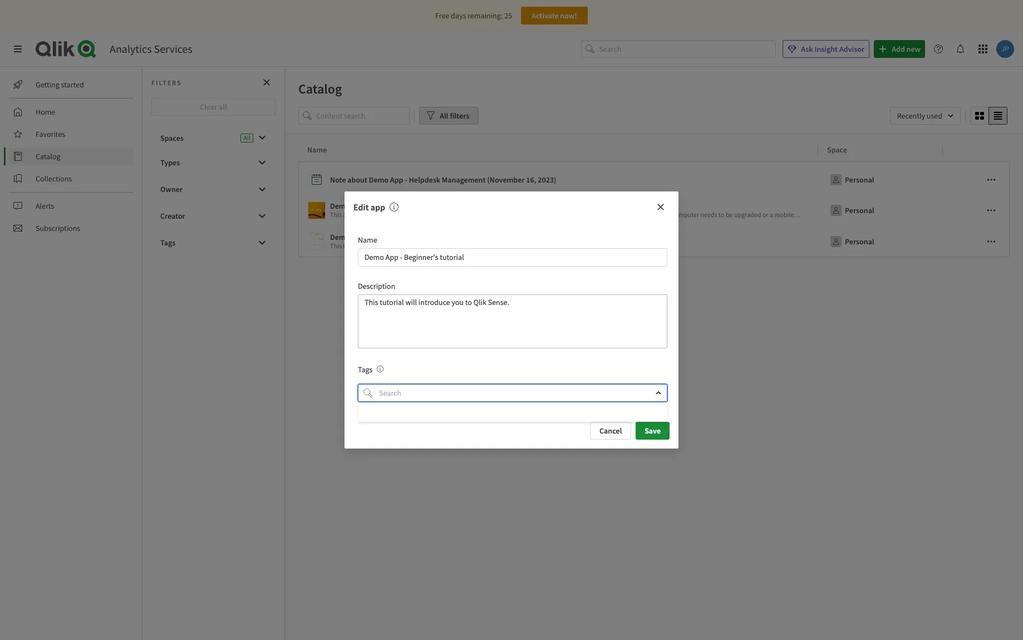 Task type: describe. For each thing, give the bounding box(es) containing it.
note about demo app - helpdesk management (november 16, 2023) button
[[308, 169, 814, 191]]

filters region
[[285, 105, 1024, 134]]

25
[[505, 11, 512, 21]]

favorites link
[[9, 125, 134, 143]]

1 personal button from the top
[[828, 171, 877, 189]]

home
[[36, 107, 55, 117]]

all filters button
[[419, 107, 479, 125]]

cell for demo app - beginner's tutorial
[[944, 226, 1011, 257]]

ask
[[802, 44, 814, 54]]

getting started link
[[9, 76, 134, 94]]

Search text field
[[600, 40, 777, 58]]

cancel button
[[591, 422, 632, 440]]

introduce
[[377, 242, 404, 250]]

helpdesk inside note about demo app - helpdesk management (november 16, 2023) button
[[409, 175, 441, 185]]

demo app - helpdesk management
[[330, 201, 447, 211]]

days
[[451, 11, 466, 21]]

insight
[[815, 44, 839, 54]]

will
[[365, 242, 375, 250]]

filters
[[152, 78, 182, 87]]

app for helpdesk
[[352, 201, 365, 211]]

1 horizontal spatial tutorial
[[408, 232, 433, 242]]

you
[[405, 242, 415, 250]]

- for helpdesk
[[366, 201, 369, 211]]

Search text field
[[377, 384, 646, 402]]

alerts link
[[9, 197, 134, 215]]

services
[[154, 42, 193, 56]]

description
[[358, 281, 396, 291]]

helpdesk inside demo app - helpdesk management button
[[370, 201, 402, 211]]

favorites
[[36, 129, 65, 139]]

navigation pane element
[[0, 71, 142, 242]]

qlik sense app image for demo app - helpdesk management
[[309, 202, 325, 219]]

edit app dialog
[[345, 192, 679, 449]]

app for beginner's
[[352, 232, 365, 242]]

edit app
[[354, 202, 385, 213]]

recently used image
[[891, 107, 962, 125]]

this
[[330, 242, 342, 250]]

analytics services element
[[110, 42, 193, 56]]

filters
[[450, 111, 470, 121]]

beginner's
[[370, 232, 406, 242]]

name inside the "edit app" dialog
[[358, 235, 378, 245]]

space
[[828, 145, 848, 155]]

save button
[[636, 422, 670, 440]]

personal cell for demo app - beginner's tutorial
[[819, 226, 944, 257]]

analytics services
[[110, 42, 193, 56]]

Description text field
[[358, 294, 668, 348]]

close image
[[656, 390, 662, 396]]

getting started
[[36, 80, 84, 90]]

personal button for demo app - beginner's tutorial
[[828, 233, 877, 251]]

app inside button
[[390, 175, 404, 185]]

note about demo app - helpdesk management (november 16, 2023)
[[330, 175, 557, 185]]

analytics
[[110, 42, 152, 56]]

note
[[330, 175, 346, 185]]

collections
[[36, 174, 72, 184]]

app
[[371, 202, 385, 213]]

free days remaining: 25
[[436, 11, 512, 21]]

qlik
[[424, 242, 435, 250]]

subscriptions
[[36, 223, 80, 233]]

edit
[[354, 202, 369, 213]]

cancel
[[600, 426, 622, 436]]

free
[[436, 11, 450, 21]]

demo app - beginner's tutorial this tutorial will introduce you to qlik sense.
[[330, 232, 455, 250]]

tags
[[358, 365, 373, 375]]

now!
[[561, 11, 578, 21]]

home link
[[9, 103, 134, 121]]



Task type: locate. For each thing, give the bounding box(es) containing it.
sense.
[[436, 242, 455, 250]]

demo
[[369, 175, 389, 185], [330, 201, 350, 211], [330, 232, 350, 242]]

- inside demo app - helpdesk management button
[[366, 201, 369, 211]]

personal for demo app - beginner's tutorial
[[846, 237, 875, 247]]

personal cell for demo app - helpdesk management
[[819, 195, 944, 226]]

demo app - helpdesk management button
[[308, 199, 814, 222]]

- left beginner's
[[366, 232, 369, 242]]

personal for demo app - helpdesk management
[[846, 206, 875, 216]]

0 horizontal spatial catalog
[[36, 152, 60, 162]]

demo left edit
[[330, 201, 350, 211]]

- inside note about demo app - helpdesk management (november 16, 2023) button
[[405, 175, 408, 185]]

activate now!
[[532, 11, 578, 21]]

0 vertical spatial app
[[390, 175, 404, 185]]

0 vertical spatial -
[[405, 175, 408, 185]]

advisor
[[840, 44, 865, 54]]

management inside demo app - helpdesk management button
[[403, 201, 447, 211]]

ask insight advisor
[[802, 44, 865, 54]]

2 vertical spatial personal button
[[828, 233, 877, 251]]

getting
[[36, 80, 59, 90]]

activate now! link
[[521, 7, 588, 25]]

to
[[417, 242, 422, 250]]

cell for demo app - helpdesk management
[[944, 195, 1011, 226]]

qlik sense app image for demo app - beginner's tutorial
[[309, 233, 325, 250]]

app
[[390, 175, 404, 185], [352, 201, 365, 211], [352, 232, 365, 242]]

save
[[645, 426, 661, 436]]

16,
[[527, 175, 537, 185]]

management down note about demo app - helpdesk management (november 16, 2023)
[[403, 201, 447, 211]]

all filters
[[440, 111, 470, 121]]

catalog
[[299, 80, 342, 97], [36, 152, 60, 162]]

start typing a tag name. select an existing tag or create a new tag by pressing enter or comma. press backspace to remove a tag. image
[[377, 366, 384, 372]]

1 vertical spatial management
[[403, 201, 447, 211]]

catalog up content search text field
[[299, 80, 342, 97]]

1 vertical spatial app
[[352, 201, 365, 211]]

qlik sense app image left edit
[[309, 202, 325, 219]]

demo inside demo app - beginner's tutorial this tutorial will introduce you to qlik sense.
[[330, 232, 350, 242]]

2 vertical spatial -
[[366, 232, 369, 242]]

0 vertical spatial helpdesk
[[409, 175, 441, 185]]

- left "app"
[[366, 201, 369, 211]]

2 personal button from the top
[[828, 202, 877, 219]]

0 vertical spatial demo
[[369, 175, 389, 185]]

close sidebar menu image
[[13, 45, 22, 53]]

search element
[[364, 389, 373, 398]]

app inside demo app - beginner's tutorial this tutorial will introduce you to qlik sense.
[[352, 232, 365, 242]]

switch view group
[[971, 107, 1008, 125]]

tutorial left sense.
[[408, 232, 433, 242]]

qlik sense app image
[[309, 202, 325, 219], [309, 233, 325, 250]]

app left will
[[352, 232, 365, 242]]

catalog down favorites
[[36, 152, 60, 162]]

1 vertical spatial catalog
[[36, 152, 60, 162]]

tutorial
[[408, 232, 433, 242], [343, 242, 364, 250]]

demo for helpdesk
[[330, 201, 350, 211]]

name
[[308, 145, 327, 155], [358, 235, 378, 245]]

3 personal from the top
[[846, 237, 875, 247]]

2 personal cell from the top
[[819, 195, 944, 226]]

3 cell from the top
[[944, 226, 1011, 257]]

catalog link
[[9, 148, 134, 165]]

demo for beginner's
[[330, 232, 350, 242]]

personal
[[846, 175, 875, 185], [846, 206, 875, 216], [846, 237, 875, 247]]

searchbar element
[[582, 40, 777, 58]]

1 vertical spatial personal
[[846, 206, 875, 216]]

1 horizontal spatial helpdesk
[[409, 175, 441, 185]]

1 vertical spatial personal button
[[828, 202, 877, 219]]

1 vertical spatial qlik sense app image
[[309, 233, 325, 250]]

subscriptions link
[[9, 219, 134, 237]]

app inside button
[[352, 201, 365, 211]]

0 vertical spatial catalog
[[299, 80, 342, 97]]

app up demo app - helpdesk management
[[390, 175, 404, 185]]

1 vertical spatial -
[[366, 201, 369, 211]]

about
[[348, 175, 368, 185]]

cell
[[944, 162, 1011, 195], [944, 195, 1011, 226], [944, 226, 1011, 257]]

helpdesk up demo app - helpdesk management
[[409, 175, 441, 185]]

1 personal cell from the top
[[819, 162, 944, 195]]

search image
[[364, 389, 373, 398]]

0 vertical spatial management
[[442, 175, 486, 185]]

Name text field
[[358, 249, 668, 267]]

2 qlik sense app image from the top
[[309, 233, 325, 250]]

2 personal from the top
[[846, 206, 875, 216]]

2 cell from the top
[[944, 195, 1011, 226]]

1 vertical spatial demo
[[330, 201, 350, 211]]

demo right about
[[369, 175, 389, 185]]

demo left will
[[330, 232, 350, 242]]

(november
[[488, 175, 525, 185]]

qlik sense app image left this
[[309, 233, 325, 250]]

1 qlik sense app image from the top
[[309, 202, 325, 219]]

2 vertical spatial demo
[[330, 232, 350, 242]]

0 vertical spatial qlik sense app image
[[309, 202, 325, 219]]

2023)
[[538, 175, 557, 185]]

helpdesk right edit
[[370, 201, 402, 211]]

0 horizontal spatial helpdesk
[[370, 201, 402, 211]]

alerts
[[36, 201, 54, 211]]

catalog inside the navigation pane element
[[36, 152, 60, 162]]

personal button for demo app - helpdesk management
[[828, 202, 877, 219]]

1 horizontal spatial catalog
[[299, 80, 342, 97]]

Content search text field
[[316, 107, 410, 125]]

0 horizontal spatial tutorial
[[343, 242, 364, 250]]

0 vertical spatial personal
[[846, 175, 875, 185]]

3 personal button from the top
[[828, 233, 877, 251]]

personal cell
[[819, 162, 944, 195], [819, 195, 944, 226], [819, 226, 944, 257]]

1 cell from the top
[[944, 162, 1011, 195]]

management inside note about demo app - helpdesk management (november 16, 2023) button
[[442, 175, 486, 185]]

1 vertical spatial helpdesk
[[370, 201, 402, 211]]

-
[[405, 175, 408, 185], [366, 201, 369, 211], [366, 232, 369, 242]]

remaining:
[[468, 11, 503, 21]]

2 vertical spatial personal
[[846, 237, 875, 247]]

demo inside button
[[369, 175, 389, 185]]

0 horizontal spatial name
[[308, 145, 327, 155]]

personal button
[[828, 171, 877, 189], [828, 202, 877, 219], [828, 233, 877, 251]]

0 vertical spatial personal button
[[828, 171, 877, 189]]

collections link
[[9, 170, 134, 188]]

demo inside button
[[330, 201, 350, 211]]

0 vertical spatial name
[[308, 145, 327, 155]]

all
[[440, 111, 449, 121]]

management
[[442, 175, 486, 185], [403, 201, 447, 211]]

2 vertical spatial app
[[352, 232, 365, 242]]

- up demo app - helpdesk management
[[405, 175, 408, 185]]

management left (november
[[442, 175, 486, 185]]

- inside demo app - beginner's tutorial this tutorial will introduce you to qlik sense.
[[366, 232, 369, 242]]

started
[[61, 80, 84, 90]]

ask insight advisor button
[[783, 40, 870, 58]]

1 horizontal spatial name
[[358, 235, 378, 245]]

start typing a tag name. select an existing tag or create a new tag by pressing enter or comma. press backspace to remove a tag. tooltip
[[373, 365, 384, 375]]

qlik sense app image inside demo app - helpdesk management button
[[309, 202, 325, 219]]

option
[[358, 404, 668, 422]]

1 vertical spatial name
[[358, 235, 378, 245]]

3 personal cell from the top
[[819, 226, 944, 257]]

- for beginner's
[[366, 232, 369, 242]]

helpdesk
[[409, 175, 441, 185], [370, 201, 402, 211]]

tutorial left will
[[343, 242, 364, 250]]

app left "app"
[[352, 201, 365, 211]]

1 personal from the top
[[846, 175, 875, 185]]

activate
[[532, 11, 559, 21]]



Task type: vqa. For each thing, say whether or not it's contained in the screenshot.
Filters.
no



